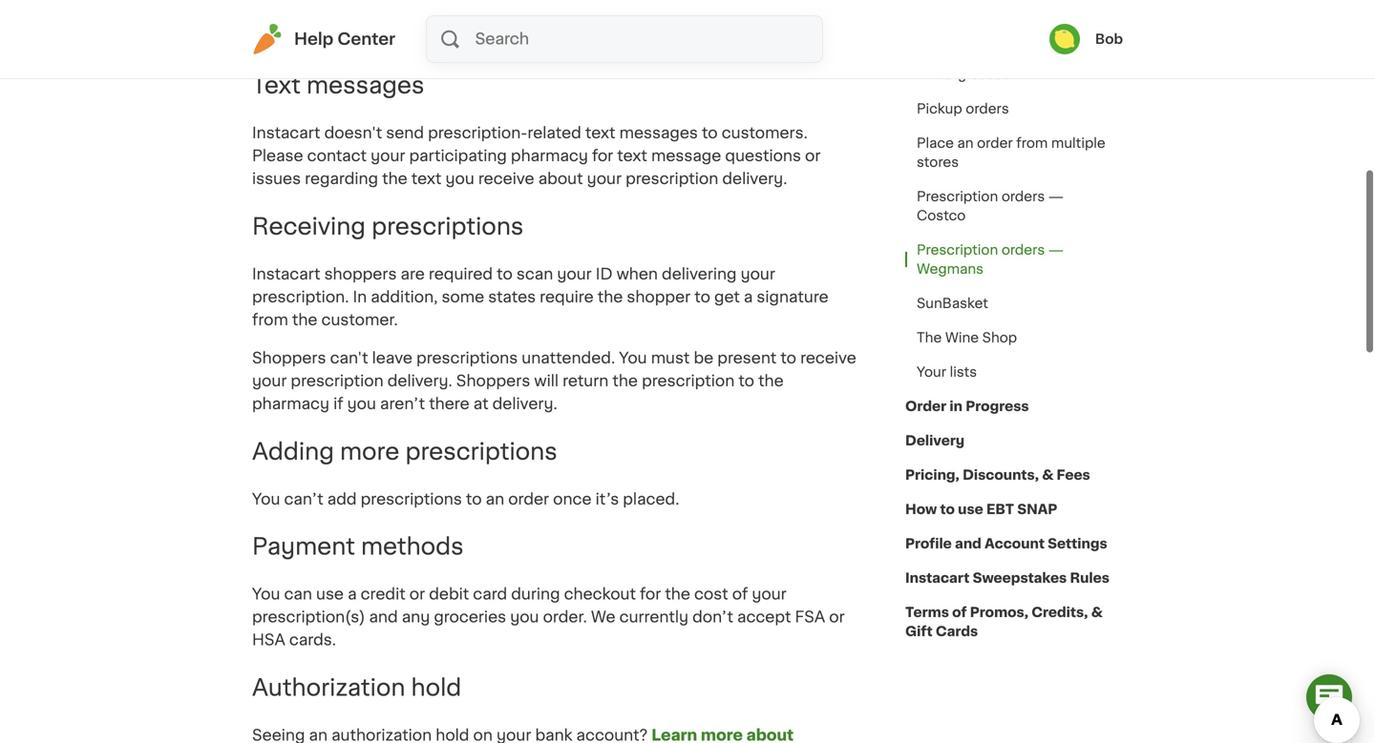 Task type: locate. For each thing, give the bounding box(es) containing it.
pharmacy left 'if'
[[252, 397, 329, 412]]

1 vertical spatial shoppers
[[456, 374, 530, 389]]

orders inside prescription orders — costco
[[1002, 190, 1045, 203]]

or inside instacart doesn't send prescription-related text messages to customers. please contact your participating pharmacy for text message questions or issues regarding the text you receive about your prescription delivery.
[[805, 149, 821, 164]]

contact
[[307, 149, 367, 164]]

any
[[402, 610, 430, 626]]

you left must
[[619, 351, 647, 366]]

you must be present to receive your prescription delivery. shoppers will return the prescription to the pharmacy if you aren't there at delivery.
[[252, 351, 856, 412]]

to this order to waive the prescription delivery fee.
[[252, 7, 833, 46]]

0 vertical spatial prescription
[[917, 190, 998, 203]]

text left message
[[617, 149, 647, 164]]

authorization hold
[[252, 677, 462, 700]]

1 vertical spatial a
[[348, 587, 357, 603]]

and inside you can use a credit or debit card during checkout for the cost of your prescription(s) and any groceries you order. we currently don't accept fsa or hsa cards.
[[369, 610, 398, 626]]

costco
[[917, 209, 966, 222]]

prescription inside prescription orders — wegmans
[[917, 244, 998, 257]]

how
[[905, 503, 937, 517]]

receive down signature
[[800, 351, 856, 366]]

use
[[958, 503, 983, 517], [316, 587, 344, 603]]

1 horizontal spatial more
[[701, 729, 743, 744]]

account?
[[576, 729, 648, 744]]

1 vertical spatial —
[[1048, 244, 1064, 257]]

1 horizontal spatial pharmacy
[[511, 149, 588, 164]]

you for can't
[[252, 492, 280, 507]]

your up adding
[[252, 374, 287, 389]]

0 horizontal spatial an
[[309, 729, 328, 744]]

orders down prescription orders — costco link
[[1002, 244, 1045, 257]]

order down pickup orders link
[[977, 137, 1013, 150]]

to up message
[[702, 126, 718, 141]]

1 vertical spatial about
[[746, 729, 794, 744]]

prescription inside prescription orders — costco
[[917, 190, 998, 203]]

0 horizontal spatial you
[[347, 397, 376, 412]]

1 horizontal spatial text
[[585, 126, 615, 141]]

a left credit
[[348, 587, 357, 603]]

instacart up prescription.
[[252, 267, 320, 282]]

prescriptions up 'required'
[[372, 215, 524, 238]]

hold left on
[[436, 729, 469, 744]]

wegmans
[[917, 263, 984, 276]]

0 vertical spatial or
[[805, 149, 821, 164]]

1 vertical spatial delivery.
[[387, 374, 452, 389]]

about inside instacart doesn't send prescription-related text messages to customers. please contact your participating pharmacy for text message questions or issues regarding the text you receive about your prescription delivery.
[[538, 172, 583, 187]]

the down prescription.
[[292, 313, 317, 328]]

prescription up costco
[[917, 190, 998, 203]]

orders down bases
[[966, 102, 1009, 116]]

2 horizontal spatial delivery.
[[722, 172, 787, 187]]

the inside to this order to waive the prescription delivery fee.
[[364, 30, 389, 46]]

you inside you must be present to receive your prescription delivery. shoppers will return the prescription to the pharmacy if you aren't there at delivery.
[[619, 351, 647, 366]]

1 vertical spatial you
[[347, 397, 376, 412]]

0 vertical spatial instacart
[[252, 126, 320, 141]]

terms
[[905, 606, 949, 620]]

0 vertical spatial —
[[1048, 190, 1064, 203]]

receive down participating
[[478, 172, 534, 187]]

2 vertical spatial orders
[[1002, 244, 1045, 257]]

fsa
[[795, 610, 825, 626]]

0 horizontal spatial groceries
[[434, 610, 506, 626]]

—
[[1048, 190, 1064, 203], [1048, 244, 1064, 257]]

1 horizontal spatial or
[[805, 149, 821, 164]]

0 horizontal spatial of
[[732, 587, 748, 603]]

instacart image
[[252, 24, 283, 54]]

Search search field
[[473, 16, 822, 62]]

1 vertical spatial receive
[[800, 351, 856, 366]]

for
[[592, 149, 613, 164], [640, 587, 661, 603]]

— down multiple
[[1048, 190, 1064, 203]]

1 horizontal spatial &
[[1091, 606, 1103, 620]]

— down prescription orders — costco link
[[1048, 244, 1064, 257]]

1 vertical spatial text
[[617, 149, 647, 164]]

1 horizontal spatial of
[[952, 606, 967, 620]]

instacart up 'please'
[[252, 126, 320, 141]]

prescription down be
[[642, 374, 735, 389]]

an left once at the bottom left of the page
[[486, 492, 504, 507]]

in
[[353, 290, 367, 305]]

order
[[905, 400, 947, 413]]

you left can't
[[252, 492, 280, 507]]

messages
[[307, 74, 424, 97], [619, 126, 698, 141]]

it's
[[596, 492, 619, 507]]

0 horizontal spatial use
[[316, 587, 344, 603]]

— inside prescription orders — costco
[[1048, 190, 1064, 203]]

1 vertical spatial instacart
[[252, 267, 320, 282]]

of right cost
[[732, 587, 748, 603]]

and
[[955, 538, 982, 551], [369, 610, 398, 626]]

orders for prescription orders — wegmans
[[1002, 244, 1045, 257]]

or right fsa at bottom right
[[829, 610, 845, 626]]

messages down center on the left of page
[[307, 74, 424, 97]]

1 horizontal spatial a
[[744, 290, 753, 305]]

prescriptions down "at"
[[405, 441, 557, 464]]

stores
[[917, 156, 959, 169]]

and down the "how to use ebt snap" link
[[955, 538, 982, 551]]

customers.
[[722, 126, 808, 141]]

delivery. down questions
[[722, 172, 787, 187]]

0 horizontal spatial order
[[252, 30, 293, 46]]

more inside learn more about
[[701, 729, 743, 744]]

0 vertical spatial pharmacy
[[511, 149, 588, 164]]

0 vertical spatial delivery.
[[722, 172, 787, 187]]

2 vertical spatial an
[[309, 729, 328, 744]]

or right questions
[[805, 149, 821, 164]]

1 vertical spatial more
[[701, 729, 743, 744]]

order
[[252, 30, 293, 46], [977, 137, 1013, 150], [508, 492, 549, 507]]

use left ebt
[[958, 503, 983, 517]]

participating
[[409, 149, 507, 164]]

order left once at the bottom left of the page
[[508, 492, 549, 507]]

1 — from the top
[[1048, 190, 1064, 203]]

cards
[[936, 625, 978, 639]]

orders
[[966, 102, 1009, 116], [1002, 190, 1045, 203], [1002, 244, 1045, 257]]

pharmacy inside instacart doesn't send prescription-related text messages to customers. please contact your participating pharmacy for text message questions or issues regarding the text you receive about your prescription delivery.
[[511, 149, 588, 164]]

0 vertical spatial receive
[[478, 172, 534, 187]]

delivery.
[[722, 172, 787, 187], [387, 374, 452, 389], [492, 397, 557, 412]]

0 vertical spatial messages
[[307, 74, 424, 97]]

2 — from the top
[[1048, 244, 1064, 257]]

the down send
[[382, 172, 407, 187]]

and down credit
[[369, 610, 398, 626]]

of up cards
[[952, 606, 967, 620]]

more for adding
[[340, 441, 399, 464]]

&
[[1042, 469, 1054, 482], [1091, 606, 1103, 620]]

an inside place an order from multiple stores
[[957, 137, 974, 150]]

2 vertical spatial you
[[252, 587, 280, 603]]

shoppers up "at"
[[456, 374, 530, 389]]

0 horizontal spatial more
[[340, 441, 399, 464]]

text right the related
[[585, 126, 615, 141]]

1 vertical spatial prescription
[[917, 244, 998, 257]]

0 vertical spatial for
[[592, 149, 613, 164]]

your right on
[[497, 729, 531, 744]]

prescription left delivery
[[393, 30, 486, 46]]

& inside terms of promos, credits, & gift cards
[[1091, 606, 1103, 620]]

0 vertical spatial an
[[957, 137, 974, 150]]

groceries inside you can use a credit or debit card during checkout for the cost of your prescription(s) and any groceries you order. we currently don't accept fsa or hsa cards.
[[434, 610, 506, 626]]

0 vertical spatial groceries
[[704, 7, 782, 23]]

1 vertical spatial or
[[409, 587, 425, 603]]

2 vertical spatial order
[[508, 492, 549, 507]]

0 vertical spatial &
[[1042, 469, 1054, 482]]

select
[[616, 7, 665, 23]]

to left this
[[785, 7, 801, 23]]

1 vertical spatial and
[[369, 610, 398, 626]]

0 horizontal spatial and
[[369, 610, 398, 626]]

0 vertical spatial about
[[538, 172, 583, 187]]

2 horizontal spatial text
[[617, 149, 647, 164]]

of inside you can use a credit or debit card during checkout for the cost of your prescription(s) and any groceries you order. we currently don't accept fsa or hsa cards.
[[732, 587, 748, 603]]

you for must
[[619, 351, 647, 366]]

pricing, discounts, & fees
[[905, 469, 1090, 482]]

prescription(s)
[[252, 610, 365, 626]]

the up the currently
[[665, 587, 690, 603]]

you down during
[[510, 610, 539, 626]]

groceries down card
[[434, 610, 506, 626]]

more for learn
[[701, 729, 743, 744]]

if
[[333, 397, 343, 412]]

promos,
[[970, 606, 1028, 620]]

for up the currently
[[640, 587, 661, 603]]

prescription for costco
[[917, 190, 998, 203]]

for inside you can use a credit or debit card during checkout for the cost of your prescription(s) and any groceries you order. we currently don't accept fsa or hsa cards.
[[640, 587, 661, 603]]

your up accept
[[752, 587, 787, 603]]

1 horizontal spatial you
[[445, 172, 474, 187]]

groceries right add
[[704, 7, 782, 23]]

text down participating
[[411, 172, 442, 187]]

order inside place an order from multiple stores
[[977, 137, 1013, 150]]

an right the place
[[957, 137, 974, 150]]

use up prescription(s)
[[316, 587, 344, 603]]

1 horizontal spatial for
[[640, 587, 661, 603]]

receiving prescriptions
[[252, 215, 524, 238]]

1 horizontal spatial use
[[958, 503, 983, 517]]

checkout
[[564, 587, 636, 603]]

multiple
[[1051, 137, 1106, 150]]

1 vertical spatial orders
[[1002, 190, 1045, 203]]

shoppers inside you must be present to receive your prescription delivery. shoppers will return the prescription to the pharmacy if you aren't there at delivery.
[[456, 374, 530, 389]]

prescription up 'if'
[[291, 374, 384, 389]]

for left message
[[592, 149, 613, 164]]

prescriptions up the methods
[[361, 492, 462, 507]]

instacart down 'profile'
[[905, 572, 970, 585]]

orders down place an order from multiple stores link
[[1002, 190, 1045, 203]]

pharmacy
[[511, 149, 588, 164], [252, 397, 329, 412]]

your inside you must be present to receive your prescription delivery. shoppers will return the prescription to the pharmacy if you aren't there at delivery.
[[252, 374, 287, 389]]

prescription.
[[252, 290, 349, 305]]

your inside you can use a credit or debit card during checkout for the cost of your prescription(s) and any groceries you order. we currently don't accept fsa or hsa cards.
[[752, 587, 787, 603]]

1 horizontal spatial shoppers
[[456, 374, 530, 389]]

2 prescription from the top
[[917, 244, 998, 257]]

about inside learn more about
[[746, 729, 794, 744]]

2 vertical spatial delivery.
[[492, 397, 557, 412]]

orders for pickup orders
[[966, 102, 1009, 116]]

instacart inside instacart doesn't send prescription-related text messages to customers. please contact your participating pharmacy for text message questions or issues regarding the text you receive about your prescription delivery.
[[252, 126, 320, 141]]

order inside to this order to waive the prescription delivery fee.
[[252, 30, 293, 46]]

order left help
[[252, 30, 293, 46]]

fees
[[1057, 469, 1090, 482]]

credit
[[361, 587, 406, 603]]

learn more about
[[252, 729, 794, 744]]

prescription up wegmans
[[917, 244, 998, 257]]

0 horizontal spatial for
[[592, 149, 613, 164]]

2 vertical spatial instacart
[[905, 572, 970, 585]]

the wine shop
[[917, 331, 1017, 345]]

aren't
[[380, 397, 425, 412]]

1 vertical spatial messages
[[619, 126, 698, 141]]

you
[[445, 172, 474, 187], [347, 397, 376, 412], [510, 610, 539, 626]]

1 vertical spatial pharmacy
[[252, 397, 329, 412]]

a inside instacart shoppers are required to scan your id when delivering your prescription. in addition, some states require the shopper to get a signature from the customer.
[[744, 290, 753, 305]]

adding
[[252, 441, 334, 464]]

prescription orders — wegmans
[[917, 244, 1064, 276]]

1 horizontal spatial receive
[[800, 351, 856, 366]]

more up add in the left bottom of the page
[[340, 441, 399, 464]]

you inside you can use a credit or debit card during checkout for the cost of your prescription(s) and any groceries you order. we currently don't accept fsa or hsa cards.
[[510, 610, 539, 626]]

on
[[473, 729, 493, 744]]

your
[[371, 149, 405, 164], [587, 172, 622, 187], [557, 267, 592, 282], [741, 267, 775, 282], [252, 374, 287, 389], [752, 587, 787, 603], [497, 729, 531, 744]]

the right the waive
[[364, 30, 389, 46]]

placed.
[[623, 492, 679, 507]]

1 horizontal spatial messages
[[619, 126, 698, 141]]

2 vertical spatial text
[[411, 172, 442, 187]]

profile and account settings
[[905, 538, 1107, 551]]

help center link
[[252, 24, 395, 54]]

hsa
[[252, 633, 285, 649]]

you inside you can use a credit or debit card during checkout for the cost of your prescription(s) and any groceries you order. we currently don't accept fsa or hsa cards.
[[252, 587, 280, 603]]

0 vertical spatial and
[[955, 538, 982, 551]]

pharmacy down the related
[[511, 149, 588, 164]]

0 vertical spatial text
[[585, 126, 615, 141]]

1 vertical spatial &
[[1091, 606, 1103, 620]]

0 horizontal spatial a
[[348, 587, 357, 603]]

0 vertical spatial more
[[340, 441, 399, 464]]

of inside terms of promos, credits, & gift cards
[[952, 606, 967, 620]]

2 horizontal spatial order
[[977, 137, 1013, 150]]

will
[[534, 374, 559, 389]]

or
[[805, 149, 821, 164], [409, 587, 425, 603], [829, 610, 845, 626]]

or up any
[[409, 587, 425, 603]]

to left the waive
[[297, 30, 313, 46]]

currently
[[619, 610, 689, 626]]

— inside prescription orders — wegmans
[[1048, 244, 1064, 257]]

1 vertical spatial an
[[486, 492, 504, 507]]

in
[[950, 400, 963, 413]]

— for prescription orders — wegmans
[[1048, 244, 1064, 257]]

2 horizontal spatial or
[[829, 610, 845, 626]]

more right learn
[[701, 729, 743, 744]]

instacart for instacart shoppers are required to scan your id when delivering your prescription. in addition, some states require the shopper to get a signature from the customer.
[[252, 267, 320, 282]]

instacart inside instacart shoppers are required to scan your id when delivering your prescription. in addition, some states require the shopper to get a signature from the customer.
[[252, 267, 320, 282]]

2 vertical spatial you
[[510, 610, 539, 626]]

0 horizontal spatial about
[[538, 172, 583, 187]]

use inside you can use a credit or debit card during checkout for the cost of your prescription(s) and any groceries you order. we currently don't accept fsa or hsa cards.
[[316, 587, 344, 603]]

orders inside prescription orders — wegmans
[[1002, 244, 1045, 257]]

0 horizontal spatial pharmacy
[[252, 397, 329, 412]]

add
[[668, 7, 701, 23]]

shoppers left can't
[[252, 351, 326, 366]]

1 horizontal spatial from
[[1016, 137, 1048, 150]]

from left multiple
[[1016, 137, 1048, 150]]

you right 'if'
[[347, 397, 376, 412]]

about
[[538, 172, 583, 187], [746, 729, 794, 744]]

0 vertical spatial you
[[445, 172, 474, 187]]

profile
[[905, 538, 952, 551]]

the down id
[[598, 290, 623, 305]]

to right how
[[940, 503, 955, 517]]

messages inside instacart doesn't send prescription-related text messages to customers. please contact your participating pharmacy for text message questions or issues regarding the text you receive about your prescription delivery.
[[619, 126, 698, 141]]

& down rules
[[1091, 606, 1103, 620]]

messages up message
[[619, 126, 698, 141]]

more
[[340, 441, 399, 464], [701, 729, 743, 744]]

1 vertical spatial groceries
[[434, 610, 506, 626]]

terms of promos, credits, & gift cards link
[[905, 596, 1123, 649]]

0 vertical spatial from
[[1016, 137, 1048, 150]]

0 horizontal spatial receive
[[478, 172, 534, 187]]

an right seeing
[[309, 729, 328, 744]]

0 horizontal spatial text
[[411, 172, 442, 187]]

from
[[1016, 137, 1048, 150], [252, 313, 288, 328]]

prescription down message
[[626, 172, 718, 187]]

1 horizontal spatial an
[[486, 492, 504, 507]]

2 vertical spatial or
[[829, 610, 845, 626]]

you down participating
[[445, 172, 474, 187]]

prescription for wegmans
[[917, 244, 998, 257]]

sunbasket
[[917, 297, 988, 310]]

pickup orders link
[[905, 92, 1021, 126]]

delivery
[[905, 434, 965, 448]]

pickup orders
[[917, 102, 1009, 116]]

delivery. down will
[[492, 397, 557, 412]]

your down send
[[371, 149, 405, 164]]

hold up seeing an authorization hold on your bank account?
[[411, 677, 462, 700]]

0 vertical spatial you
[[619, 351, 647, 366]]

groceries
[[704, 7, 782, 23], [434, 610, 506, 626]]

2 horizontal spatial you
[[510, 610, 539, 626]]

ebt
[[986, 503, 1014, 517]]

instacart for instacart sweepstakes rules
[[905, 572, 970, 585]]

instacart inside 'link'
[[905, 572, 970, 585]]

require
[[540, 290, 594, 305]]

0 horizontal spatial &
[[1042, 469, 1054, 482]]

card
[[473, 587, 507, 603]]

you left can
[[252, 587, 280, 603]]

1 vertical spatial you
[[252, 492, 280, 507]]

0 vertical spatial use
[[958, 503, 983, 517]]

receive
[[478, 172, 534, 187], [800, 351, 856, 366]]

0 horizontal spatial from
[[252, 313, 288, 328]]

a right get
[[744, 290, 753, 305]]

from down prescription.
[[252, 313, 288, 328]]

1 prescription from the top
[[917, 190, 998, 203]]

your up id
[[587, 172, 622, 187]]

0 vertical spatial orders
[[966, 102, 1009, 116]]

1 vertical spatial for
[[640, 587, 661, 603]]

delivery. down shoppers can't leave prescriptions unattended.
[[387, 374, 452, 389]]

0 vertical spatial a
[[744, 290, 753, 305]]

1 vertical spatial from
[[252, 313, 288, 328]]

unattended.
[[522, 351, 615, 366]]

2 horizontal spatial an
[[957, 137, 974, 150]]

& left fees
[[1042, 469, 1054, 482]]

your
[[917, 366, 946, 379]]

to down "delivering" at the top of page
[[694, 290, 710, 305]]

a inside you can use a credit or debit card during checkout for the cost of your prescription(s) and any groceries you order. we currently don't accept fsa or hsa cards.
[[348, 587, 357, 603]]

0 vertical spatial order
[[252, 30, 293, 46]]

use for ebt
[[958, 503, 983, 517]]



Task type: vqa. For each thing, say whether or not it's contained in the screenshot.
from to the bottom
yes



Task type: describe. For each thing, give the bounding box(es) containing it.
— for prescription orders — costco
[[1048, 190, 1064, 203]]

during
[[511, 587, 560, 603]]

0 horizontal spatial or
[[409, 587, 425, 603]]

account
[[985, 538, 1045, 551]]

delivery
[[490, 30, 551, 46]]

present
[[717, 351, 777, 366]]

to inside instacart doesn't send prescription-related text messages to customers. please contact your participating pharmacy for text message questions or issues regarding the text you receive about your prescription delivery.
[[702, 126, 718, 141]]

prescription-
[[428, 126, 528, 141]]

bob link
[[1049, 24, 1123, 54]]

credits,
[[1032, 606, 1088, 620]]

shopper
[[627, 290, 691, 305]]

methods
[[361, 536, 464, 559]]

instacart for instacart doesn't send prescription-related text messages to customers. please contact your participating pharmacy for text message questions or issues regarding the text you receive about your prescription delivery.
[[252, 126, 320, 141]]

regarding
[[305, 172, 378, 187]]

customer.
[[321, 313, 398, 328]]

waive
[[317, 30, 360, 46]]

learn more about link
[[252, 729, 794, 744]]

to down adding more prescriptions
[[466, 492, 482, 507]]

shop
[[982, 331, 1017, 345]]

snap
[[1017, 503, 1057, 517]]

prescription inside to this order to waive the prescription delivery fee.
[[393, 30, 486, 46]]

sweepstakes
[[973, 572, 1067, 585]]

place
[[917, 137, 954, 150]]

signature
[[757, 290, 829, 305]]

bases
[[970, 68, 1010, 81]]

seeing an authorization hold on your bank account?
[[252, 729, 651, 744]]

sunbasket link
[[905, 286, 1000, 321]]

order.
[[543, 610, 587, 626]]

once
[[553, 492, 592, 507]]

0 vertical spatial hold
[[411, 677, 462, 700]]

bank
[[535, 729, 572, 744]]

help center
[[294, 31, 395, 47]]

receiving
[[252, 215, 366, 238]]

must
[[651, 351, 690, 366]]

orders for prescription orders — costco
[[1002, 190, 1045, 203]]

select add groceries
[[616, 7, 785, 23]]

prescription orders — wegmans link
[[905, 233, 1123, 286]]

you inside instacart doesn't send prescription-related text messages to customers. please contact your participating pharmacy for text message questions or issues regarding the text you receive about your prescription delivery.
[[445, 172, 474, 187]]

instacart shoppers are required to scan your id when delivering your prescription. in addition, some states require the shopper to get a signature from the customer.
[[252, 267, 829, 328]]

1 horizontal spatial delivery.
[[492, 397, 557, 412]]

terms of promos, credits, & gift cards
[[905, 606, 1103, 639]]

use for a
[[316, 587, 344, 603]]

order for to
[[252, 30, 293, 46]]

text
[[252, 74, 301, 97]]

1 horizontal spatial and
[[955, 538, 982, 551]]

0 horizontal spatial shoppers
[[252, 351, 326, 366]]

message
[[651, 149, 721, 164]]

place an order from multiple stores link
[[905, 126, 1123, 180]]

delivery link
[[905, 424, 965, 458]]

prescription orders — costco
[[917, 190, 1064, 222]]

delivery. inside instacart doesn't send prescription-related text messages to customers. please contact your participating pharmacy for text message questions or issues regarding the text you receive about your prescription delivery.
[[722, 172, 787, 187]]

gift
[[905, 625, 933, 639]]

instacart doesn't send prescription-related text messages to customers. please contact your participating pharmacy for text message questions or issues regarding the text you receive about your prescription delivery.
[[252, 126, 821, 187]]

payment methods
[[252, 536, 464, 559]]

some
[[442, 290, 484, 305]]

the down present
[[758, 374, 784, 389]]

states
[[488, 290, 536, 305]]

military bases
[[917, 68, 1010, 81]]

your lists
[[917, 366, 977, 379]]

you can't add prescriptions to an order once it's placed.
[[252, 492, 679, 507]]

for inside instacart doesn't send prescription-related text messages to customers. please contact your participating pharmacy for text message questions or issues regarding the text you receive about your prescription delivery.
[[592, 149, 613, 164]]

1 horizontal spatial order
[[508, 492, 549, 507]]

settings
[[1048, 538, 1107, 551]]

you for can
[[252, 587, 280, 603]]

issues
[[252, 172, 301, 187]]

an for stores
[[957, 137, 974, 150]]

an for your
[[309, 729, 328, 744]]

rules
[[1070, 572, 1110, 585]]

user avatar image
[[1049, 24, 1080, 54]]

payment
[[252, 536, 355, 559]]

1 horizontal spatial groceries
[[704, 7, 782, 23]]

the inside instacart doesn't send prescription-related text messages to customers. please contact your participating pharmacy for text message questions or issues regarding the text you receive about your prescription delivery.
[[382, 172, 407, 187]]

the wine shop link
[[905, 321, 1029, 355]]

the inside you can use a credit or debit card during checkout for the cost of your prescription(s) and any groceries you order. we currently don't accept fsa or hsa cards.
[[665, 587, 690, 603]]

your up signature
[[741, 267, 775, 282]]

receive inside you must be present to receive your prescription delivery. shoppers will return the prescription to the pharmacy if you aren't there at delivery.
[[800, 351, 856, 366]]

the
[[917, 331, 942, 345]]

to inside the "how to use ebt snap" link
[[940, 503, 955, 517]]

return
[[563, 374, 609, 389]]

lists
[[950, 366, 977, 379]]

leave
[[372, 351, 412, 366]]

accept
[[737, 610, 791, 626]]

there
[[429, 397, 469, 412]]

how to use ebt snap
[[905, 503, 1057, 517]]

be
[[694, 351, 714, 366]]

doesn't
[[324, 126, 382, 141]]

addition,
[[371, 290, 438, 305]]

prescription inside instacart doesn't send prescription-related text messages to customers. please contact your participating pharmacy for text message questions or issues regarding the text you receive about your prescription delivery.
[[626, 172, 718, 187]]

bob
[[1095, 32, 1123, 46]]

1 vertical spatial hold
[[436, 729, 469, 744]]

from inside place an order from multiple stores
[[1016, 137, 1048, 150]]

to right present
[[781, 351, 796, 366]]

profile and account settings link
[[905, 527, 1107, 562]]

to up states
[[497, 267, 513, 282]]

order for from
[[977, 137, 1013, 150]]

help
[[294, 31, 334, 47]]

instacart sweepstakes rules
[[905, 572, 1110, 585]]

cost
[[694, 587, 728, 603]]

pharmacy inside you must be present to receive your prescription delivery. shoppers will return the prescription to the pharmacy if you aren't there at delivery.
[[252, 397, 329, 412]]

pickup
[[917, 102, 962, 116]]

0 horizontal spatial delivery.
[[387, 374, 452, 389]]

place an order from multiple stores
[[917, 137, 1106, 169]]

please
[[252, 149, 303, 164]]

wine
[[945, 331, 979, 345]]

instacart sweepstakes rules link
[[905, 562, 1110, 596]]

from inside instacart shoppers are required to scan your id when delivering your prescription. in addition, some states require the shopper to get a signature from the customer.
[[252, 313, 288, 328]]

order in progress
[[905, 400, 1029, 413]]

don't
[[692, 610, 733, 626]]

authorization
[[252, 677, 405, 700]]

0 horizontal spatial messages
[[307, 74, 424, 97]]

fee.
[[555, 30, 584, 46]]

to down present
[[738, 374, 754, 389]]

your up require
[[557, 267, 592, 282]]

receive inside instacart doesn't send prescription-related text messages to customers. please contact your participating pharmacy for text message questions or issues regarding the text you receive about your prescription delivery.
[[478, 172, 534, 187]]

seeing
[[252, 729, 305, 744]]

prescription orders — costco link
[[905, 180, 1123, 233]]

you inside you must be present to receive your prescription delivery. shoppers will return the prescription to the pharmacy if you aren't there at delivery.
[[347, 397, 376, 412]]

at
[[473, 397, 489, 412]]

the right return
[[612, 374, 638, 389]]

prescriptions up "at"
[[416, 351, 518, 366]]



